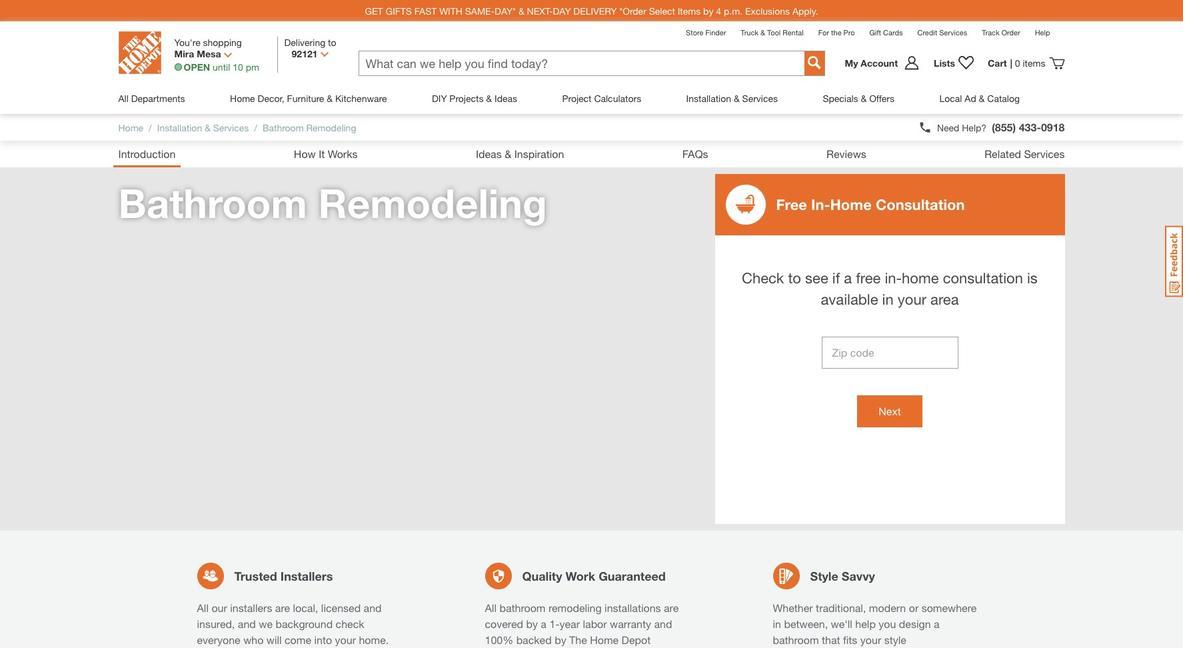 Task type: locate. For each thing, give the bounding box(es) containing it.
free
[[856, 269, 881, 287]]

to inside 'check to see if a free in-home consultation is available in your area'
[[788, 269, 802, 287]]

0 horizontal spatial bathroom
[[500, 601, 546, 614]]

in down in-
[[883, 291, 894, 308]]

by up backed at the bottom
[[526, 617, 538, 630]]

(855)
[[992, 121, 1016, 133]]

are left local,
[[275, 601, 290, 614]]

need help? (855) 433-0918
[[938, 121, 1065, 133]]

2 horizontal spatial a
[[934, 617, 940, 630]]

0 horizontal spatial are
[[275, 601, 290, 614]]

home link
[[118, 122, 143, 133]]

all inside the all bathroom remodeling installations are covered by a 1-year labor warranty and 100% backed by the home depot
[[485, 601, 497, 614]]

& inside local ad & catalog link
[[979, 93, 985, 104]]

and up check
[[364, 601, 382, 614]]

into
[[314, 633, 332, 646]]

bathroom inside whether traditional, modern or somewhere in between, we'll help you design a bathroom that fits your style
[[773, 633, 819, 646]]

0 horizontal spatial your
[[335, 633, 356, 646]]

installations
[[605, 601, 661, 614]]

2 horizontal spatial and
[[654, 617, 672, 630]]

0 vertical spatial to
[[328, 37, 336, 48]]

in-
[[812, 196, 831, 213]]

*order
[[620, 5, 647, 16]]

consultation
[[876, 196, 965, 213]]

check to see if a free in-home consultation is available in your area
[[742, 269, 1038, 308]]

2 vertical spatial by
[[555, 633, 567, 646]]

all inside all our installers are local, licensed and insured, and we background check everyone who will come into your home.
[[197, 601, 209, 614]]

1 vertical spatial installation & services link
[[157, 122, 249, 133]]

100%
[[485, 633, 514, 646]]

1 horizontal spatial a
[[844, 269, 852, 287]]

1 vertical spatial by
[[526, 617, 538, 630]]

specials & offers
[[823, 93, 895, 104]]

installation inside installation & services 'link'
[[687, 93, 732, 104]]

home
[[902, 269, 939, 287]]

bathroom down between,
[[773, 633, 819, 646]]

all up home link
[[118, 93, 129, 104]]

0 horizontal spatial installation
[[157, 122, 202, 133]]

local,
[[293, 601, 318, 614]]

1 horizontal spatial /
[[254, 122, 257, 133]]

style savvy
[[811, 568, 876, 583]]

credit services link
[[918, 28, 968, 37]]

installation down departments
[[157, 122, 202, 133]]

in inside whether traditional, modern or somewhere in between, we'll help you design a bathroom that fits your style
[[773, 617, 782, 630]]

savvy
[[842, 568, 876, 583]]

rental
[[783, 28, 804, 37]]

by down 1-
[[555, 633, 567, 646]]

ideas left inspiration
[[476, 147, 502, 160]]

0 horizontal spatial /
[[149, 122, 152, 133]]

design
[[899, 617, 931, 630]]

None text field
[[359, 51, 805, 75], [359, 51, 805, 75], [359, 51, 805, 75], [359, 51, 805, 75]]

and inside the all bathroom remodeling installations are covered by a 1-year labor warranty and 100% backed by the home depot
[[654, 617, 672, 630]]

submit search image
[[808, 56, 821, 69]]

to right the delivering
[[328, 37, 336, 48]]

see
[[806, 269, 829, 287]]

1 horizontal spatial are
[[664, 601, 679, 614]]

0 horizontal spatial in
[[773, 617, 782, 630]]

a left 1-
[[541, 617, 547, 630]]

your down check
[[335, 633, 356, 646]]

1 horizontal spatial all
[[197, 601, 209, 614]]

in inside 'check to see if a free in-home consultation is available in your area'
[[883, 291, 894, 308]]

to left the see
[[788, 269, 802, 287]]

are right the installations
[[664, 601, 679, 614]]

home
[[230, 93, 255, 104], [118, 122, 143, 133], [831, 196, 872, 213], [590, 633, 619, 646]]

your inside whether traditional, modern or somewhere in between, we'll help you design a bathroom that fits your style
[[861, 633, 882, 646]]

how
[[294, 147, 316, 160]]

come
[[285, 633, 311, 646]]

&
[[519, 5, 525, 16], [761, 28, 766, 37], [327, 93, 333, 104], [486, 93, 492, 104], [734, 93, 740, 104], [861, 93, 867, 104], [979, 93, 985, 104], [205, 122, 211, 133], [505, 147, 512, 160]]

for
[[819, 28, 830, 37]]

get gifts fast with same-day* & next-day delivery *order select items by 4 p.m. exclusions apply.
[[365, 5, 819, 16]]

0 vertical spatial ideas
[[495, 93, 517, 104]]

a down somewhere
[[934, 617, 940, 630]]

1 vertical spatial to
[[788, 269, 802, 287]]

1 vertical spatial bathroom
[[118, 179, 307, 227]]

0 horizontal spatial to
[[328, 37, 336, 48]]

by left the 4
[[704, 5, 714, 16]]

None telephone field
[[822, 337, 959, 369]]

1 horizontal spatial to
[[788, 269, 802, 287]]

2 horizontal spatial your
[[898, 291, 927, 308]]

our
[[212, 601, 227, 614]]

a right if
[[844, 269, 852, 287]]

account
[[861, 57, 898, 69]]

pro
[[844, 28, 855, 37]]

truck & tool rental link
[[741, 28, 804, 37]]

bathroom up the covered
[[500, 601, 546, 614]]

with
[[440, 5, 463, 16]]

truck & tool rental
[[741, 28, 804, 37]]

& inside diy projects & ideas link
[[486, 93, 492, 104]]

installation
[[687, 93, 732, 104], [157, 122, 202, 133]]

home left the 'decor,'
[[230, 93, 255, 104]]

to for delivering
[[328, 37, 336, 48]]

and down the installers at the left of the page
[[238, 617, 256, 630]]

a inside 'check to see if a free in-home consultation is available in your area'
[[844, 269, 852, 287]]

bathroom
[[500, 601, 546, 614], [773, 633, 819, 646]]

you
[[879, 617, 897, 630]]

insured,
[[197, 617, 235, 630]]

installers
[[281, 568, 333, 583]]

1 vertical spatial remodeling
[[318, 179, 547, 227]]

or
[[909, 601, 919, 614]]

until
[[213, 61, 230, 73]]

1 horizontal spatial your
[[861, 633, 882, 646]]

items
[[678, 5, 701, 16]]

0 items
[[1015, 57, 1046, 69]]

the home depot image
[[118, 31, 161, 74]]

kitchenware
[[335, 93, 387, 104]]

quality
[[522, 568, 562, 583]]

it
[[319, 147, 325, 160]]

installation & services link up faqs
[[687, 83, 778, 114]]

get
[[365, 5, 383, 16]]

1 horizontal spatial in
[[883, 291, 894, 308]]

your inside all our installers are local, licensed and insured, and we background check everyone who will come into your home.
[[335, 633, 356, 646]]

/ right home link
[[149, 122, 152, 133]]

ideas inside diy projects & ideas link
[[495, 93, 517, 104]]

pm
[[246, 61, 259, 73]]

quality work guaranteed
[[522, 568, 666, 583]]

installation & services link down departments
[[157, 122, 249, 133]]

1 vertical spatial in
[[773, 617, 782, 630]]

1 horizontal spatial bathroom
[[773, 633, 819, 646]]

0 vertical spatial by
[[704, 5, 714, 16]]

furniture
[[287, 93, 324, 104]]

1 vertical spatial bathroom
[[773, 633, 819, 646]]

are inside all our installers are local, licensed and insured, and we background check everyone who will come into your home.
[[275, 601, 290, 614]]

0 horizontal spatial installation & services link
[[157, 122, 249, 133]]

/ left bathroom remodeling link
[[254, 122, 257, 133]]

all up the covered
[[485, 601, 497, 614]]

home decor, furniture & kitchenware link
[[230, 83, 387, 114]]

2 are from the left
[[664, 601, 679, 614]]

0 vertical spatial bathroom
[[500, 601, 546, 614]]

style
[[885, 633, 907, 646]]

installation & services link
[[687, 83, 778, 114], [157, 122, 249, 133]]

your down "help"
[[861, 633, 882, 646]]

help link
[[1035, 28, 1051, 37]]

0 horizontal spatial and
[[238, 617, 256, 630]]

0 vertical spatial installation & services link
[[687, 83, 778, 114]]

we'll
[[831, 617, 853, 630]]

select
[[649, 5, 675, 16]]

a inside whether traditional, modern or somewhere in between, we'll help you design a bathroom that fits your style
[[934, 617, 940, 630]]

0 vertical spatial in
[[883, 291, 894, 308]]

services
[[940, 28, 968, 37], [743, 93, 778, 104], [213, 122, 249, 133], [1025, 147, 1065, 160]]

ideas right projects
[[495, 93, 517, 104]]

will
[[267, 633, 282, 646]]

home down labor
[[590, 633, 619, 646]]

mesa
[[197, 48, 221, 59]]

open
[[184, 61, 210, 73]]

local ad & catalog
[[940, 93, 1020, 104]]

in down whether
[[773, 617, 782, 630]]

home decor, furniture & kitchenware
[[230, 93, 387, 104]]

free
[[777, 196, 808, 213]]

and right warranty
[[654, 617, 672, 630]]

same-
[[465, 5, 495, 16]]

2 horizontal spatial all
[[485, 601, 497, 614]]

installation up faqs
[[687, 93, 732, 104]]

0 horizontal spatial a
[[541, 617, 547, 630]]

home up introduction in the left of the page
[[118, 122, 143, 133]]

0 vertical spatial installation
[[687, 93, 732, 104]]

background
[[276, 617, 333, 630]]

introduction
[[118, 147, 176, 160]]

departments
[[131, 93, 185, 104]]

1 horizontal spatial installation
[[687, 93, 732, 104]]

1 / from the left
[[149, 122, 152, 133]]

store finder link
[[686, 28, 726, 37]]

the
[[570, 633, 587, 646]]

all left our
[[197, 601, 209, 614]]

modern
[[869, 601, 906, 614]]

0 horizontal spatial by
[[526, 617, 538, 630]]

consultation
[[943, 269, 1024, 287]]

your down home
[[898, 291, 927, 308]]

1 are from the left
[[275, 601, 290, 614]]



Task type: describe. For each thing, give the bounding box(es) containing it.
help
[[856, 617, 876, 630]]

delivering
[[284, 37, 326, 48]]

backed
[[517, 633, 552, 646]]

& inside specials & offers link
[[861, 93, 867, 104]]

reviews
[[827, 147, 867, 160]]

feedback link image
[[1166, 225, 1184, 297]]

delivering to
[[284, 37, 336, 48]]

home / installation & services / bathroom remodeling
[[118, 122, 356, 133]]

offers
[[870, 93, 895, 104]]

style
[[811, 568, 839, 583]]

installation & services
[[687, 93, 778, 104]]

all departments link
[[118, 83, 185, 114]]

your inside 'check to see if a free in-home consultation is available in your area'
[[898, 291, 927, 308]]

are inside the all bathroom remodeling installations are covered by a 1-year labor warranty and 100% backed by the home depot
[[664, 601, 679, 614]]

trusted
[[234, 568, 277, 583]]

day*
[[495, 5, 516, 16]]

year
[[560, 617, 580, 630]]

warranty
[[610, 617, 652, 630]]

free in-home consultation
[[777, 196, 965, 213]]

92121
[[292, 48, 318, 59]]

all for trusted installers
[[197, 601, 209, 614]]

exclusions
[[745, 5, 790, 16]]

all our installers are local, licensed and insured, and we background check everyone who will come into your home.
[[197, 601, 389, 646]]

store
[[686, 28, 704, 37]]

bathroom remodeling link
[[263, 122, 356, 133]]

items
[[1023, 57, 1046, 69]]

bathroom inside the all bathroom remodeling installations are covered by a 1-year labor warranty and 100% backed by the home depot
[[500, 601, 546, 614]]

everyone
[[197, 633, 241, 646]]

all departments
[[118, 93, 185, 104]]

calculators
[[594, 93, 642, 104]]

who
[[243, 633, 264, 646]]

area
[[931, 291, 959, 308]]

between,
[[784, 617, 828, 630]]

fast
[[415, 5, 437, 16]]

home down reviews
[[831, 196, 872, 213]]

my account
[[845, 57, 898, 69]]

all for quality work guaranteed
[[485, 601, 497, 614]]

lists link
[[928, 55, 982, 71]]

order
[[1002, 28, 1021, 37]]

project calculators
[[562, 93, 642, 104]]

0 vertical spatial bathroom
[[263, 122, 304, 133]]

available
[[821, 291, 879, 308]]

next
[[879, 405, 901, 417]]

covered
[[485, 617, 523, 630]]

fits
[[844, 633, 858, 646]]

depot
[[622, 633, 651, 646]]

need
[[938, 122, 960, 133]]

remodeling
[[549, 601, 602, 614]]

2 horizontal spatial by
[[704, 5, 714, 16]]

licensed
[[321, 601, 361, 614]]

related
[[985, 147, 1022, 160]]

is
[[1028, 269, 1038, 287]]

0 vertical spatial remodeling
[[306, 122, 356, 133]]

delivery
[[574, 5, 617, 16]]

the
[[832, 28, 842, 37]]

store finder
[[686, 28, 726, 37]]

gifts
[[386, 5, 412, 16]]

ad
[[965, 93, 977, 104]]

& inside home decor, furniture & kitchenware link
[[327, 93, 333, 104]]

shopping
[[203, 37, 242, 48]]

next button
[[858, 395, 923, 427]]

trusted installers
[[234, 568, 333, 583]]

help
[[1035, 28, 1051, 37]]

related services
[[985, 147, 1065, 160]]

work
[[566, 568, 596, 583]]

1 vertical spatial ideas
[[476, 147, 502, 160]]

2 / from the left
[[254, 122, 257, 133]]

track
[[982, 28, 1000, 37]]

1 horizontal spatial by
[[555, 633, 567, 646]]

1-
[[550, 617, 560, 630]]

whether
[[773, 601, 813, 614]]

day
[[553, 5, 571, 16]]

check
[[742, 269, 784, 287]]

1 horizontal spatial and
[[364, 601, 382, 614]]

check
[[336, 617, 364, 630]]

a inside the all bathroom remodeling installations are covered by a 1-year labor warranty and 100% backed by the home depot
[[541, 617, 547, 630]]

lists
[[934, 57, 956, 69]]

4
[[716, 5, 722, 16]]

specials
[[823, 93, 859, 104]]

inspiration
[[515, 147, 564, 160]]

you're
[[174, 37, 201, 48]]

home inside the all bathroom remodeling installations are covered by a 1-year labor warranty and 100% backed by the home depot
[[590, 633, 619, 646]]

my
[[845, 57, 859, 69]]

specials & offers link
[[823, 83, 895, 114]]

traditional,
[[816, 601, 866, 614]]

how it works
[[294, 147, 358, 160]]

0918
[[1042, 121, 1065, 133]]

to for check
[[788, 269, 802, 287]]

0 horizontal spatial all
[[118, 93, 129, 104]]

home.
[[359, 633, 389, 646]]

catalog
[[988, 93, 1020, 104]]

you're shopping
[[174, 37, 242, 48]]

1 horizontal spatial installation & services link
[[687, 83, 778, 114]]

track order link
[[982, 28, 1021, 37]]

installers
[[230, 601, 272, 614]]

mira mesa
[[174, 48, 221, 59]]

project
[[562, 93, 592, 104]]

local
[[940, 93, 963, 104]]

we
[[259, 617, 273, 630]]

projects
[[450, 93, 484, 104]]

in-
[[885, 269, 902, 287]]

bathroom remodeling
[[118, 179, 547, 227]]

1 vertical spatial installation
[[157, 122, 202, 133]]

guaranteed
[[599, 568, 666, 583]]

project calculators link
[[562, 83, 642, 114]]



Task type: vqa. For each thing, say whether or not it's contained in the screenshot.
Help
yes



